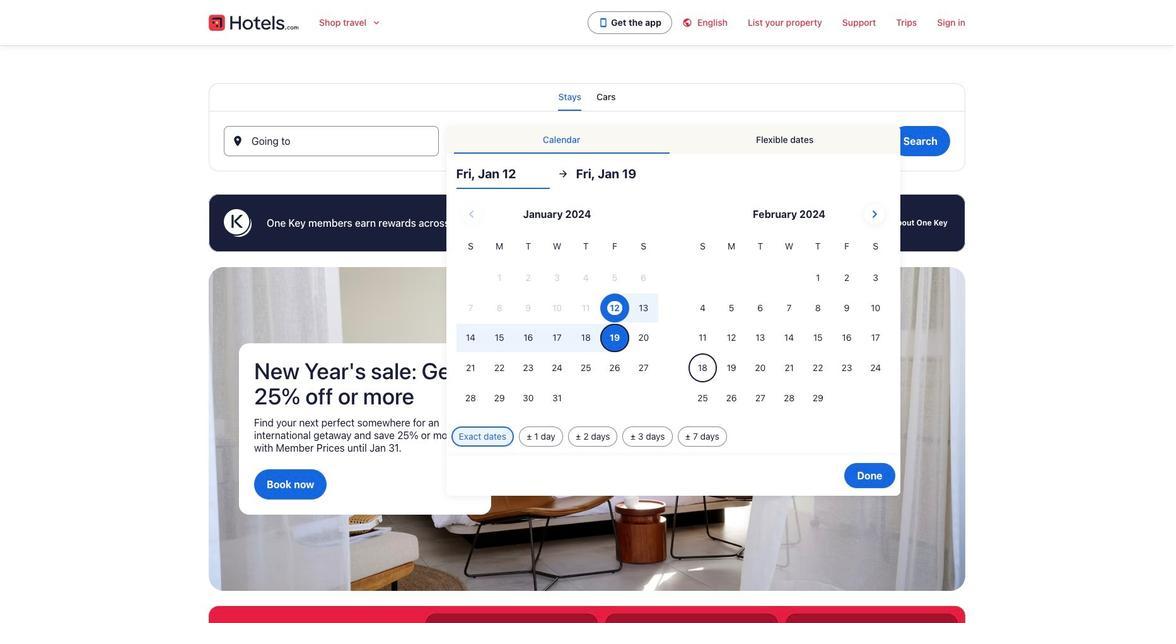 Task type: describe. For each thing, give the bounding box(es) containing it.
2 out of 3 image
[[613, 622, 771, 624]]

download the app button image
[[599, 18, 609, 28]]

previous month image
[[464, 207, 480, 222]]

1 vertical spatial tab list
[[446, 126, 901, 154]]

3 out of 3 element
[[786, 615, 958, 624]]

3 out of 3 image
[[793, 622, 951, 624]]

next month image
[[868, 207, 883, 222]]



Task type: locate. For each thing, give the bounding box(es) containing it.
tab list
[[209, 83, 966, 111], [446, 126, 901, 154]]

january 2024 element
[[457, 240, 658, 414]]

directional image
[[557, 168, 569, 180]]

application
[[457, 199, 891, 414]]

2 out of 3 element
[[606, 615, 778, 624]]

1 out of 3 element
[[426, 615, 598, 624]]

small image
[[683, 18, 698, 28]]

february 2024 element
[[689, 240, 891, 414]]

hotels logo image
[[209, 13, 299, 33]]

0 vertical spatial tab list
[[209, 83, 966, 111]]

shop travel image
[[372, 18, 382, 28]]

main content
[[0, 45, 1175, 624]]

1 out of 3 image
[[433, 622, 591, 624]]



Task type: vqa. For each thing, say whether or not it's contained in the screenshot.
Next month image
yes



